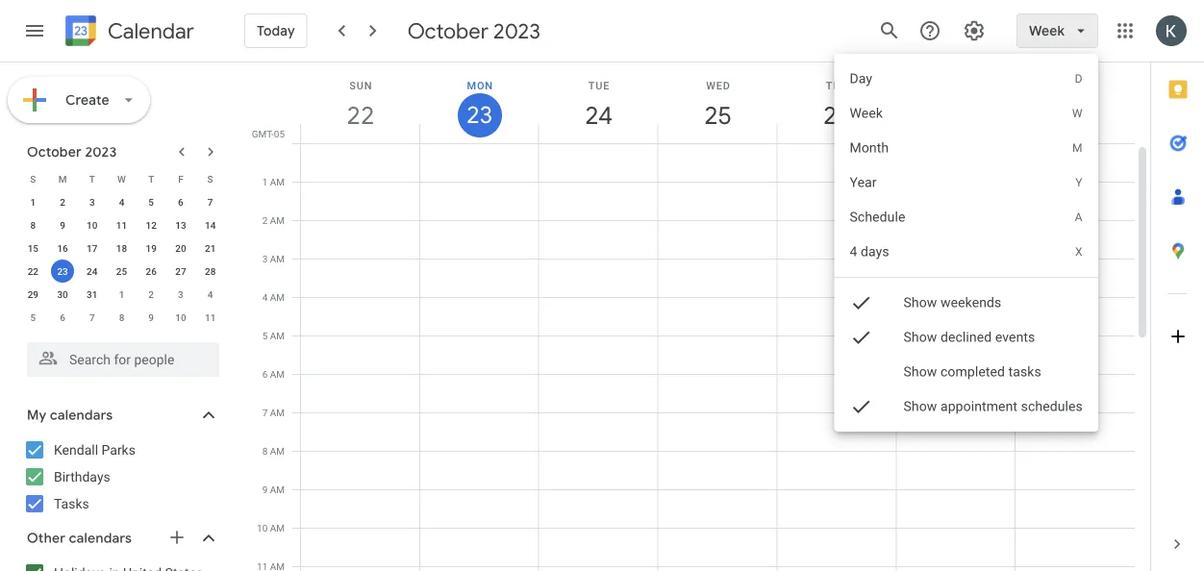 Task type: vqa. For each thing, say whether or not it's contained in the screenshot.


Task type: locate. For each thing, give the bounding box(es) containing it.
am for 8 am
[[270, 446, 285, 457]]

check checkbox item up declined
[[835, 286, 1099, 320]]

18
[[116, 243, 127, 254]]

1 horizontal spatial 8
[[119, 312, 124, 323]]

m inside menu item
[[1073, 141, 1084, 155]]

november 10 element
[[169, 306, 192, 329]]

0 vertical spatial 2
[[60, 196, 65, 208]]

w inside 'menu item'
[[1073, 107, 1084, 120]]

m up 16 element
[[58, 173, 67, 185]]

6 for november 6 element
[[60, 312, 65, 323]]

25 link
[[696, 93, 741, 138]]

4 days menu item
[[835, 235, 1099, 269]]

8 up 9 am
[[262, 446, 268, 457]]

w up 11 "element"
[[117, 173, 126, 185]]

am up "2 am"
[[270, 176, 285, 188]]

1 vertical spatial 11
[[205, 312, 216, 323]]

05
[[274, 128, 285, 140]]

am down 4 am
[[270, 330, 285, 342]]

october 2023
[[408, 17, 541, 44], [27, 143, 117, 161]]

november 8 element
[[110, 306, 133, 329]]

2023
[[494, 17, 541, 44], [85, 143, 117, 161]]

8 for 8 am
[[262, 446, 268, 457]]

3 down 27 element
[[178, 289, 184, 300]]

0 horizontal spatial 7
[[89, 312, 95, 323]]

check checkbox item
[[835, 286, 1099, 320], [835, 320, 1099, 355], [835, 390, 1099, 424]]

3 check from the top
[[850, 396, 873, 419]]

grid
[[246, 63, 1151, 572]]

3 check checkbox item from the top
[[835, 390, 1099, 424]]

calendars up "kendall"
[[50, 407, 113, 424]]

2 vertical spatial check
[[850, 396, 873, 419]]

show for show completed tasks
[[904, 364, 938, 380]]

s
[[30, 173, 36, 185], [207, 173, 213, 185]]

26 down thu
[[823, 100, 850, 131]]

10 am
[[257, 523, 285, 534]]

w inside october 2023 grid
[[117, 173, 126, 185]]

2 horizontal spatial 2
[[262, 215, 268, 226]]

2 vertical spatial 3
[[178, 289, 184, 300]]

week right thu 26
[[850, 105, 884, 121]]

2 vertical spatial 2
[[149, 289, 154, 300]]

12
[[146, 219, 157, 231]]

1 show from the top
[[904, 295, 938, 311]]

1 vertical spatial 2
[[262, 215, 268, 226]]

appointment
[[941, 399, 1018, 415]]

2 horizontal spatial 8
[[262, 446, 268, 457]]

t up 10 element
[[89, 173, 95, 185]]

2 up november 9 element
[[149, 289, 154, 300]]

26 down 19
[[146, 266, 157, 277]]

0 vertical spatial 7
[[208, 196, 213, 208]]

22 inside october 2023 grid
[[28, 266, 39, 277]]

1 inside grid
[[262, 176, 268, 188]]

0 horizontal spatial october
[[27, 143, 82, 161]]

show left declined
[[904, 330, 938, 345]]

show left the weekends at the right bottom of page
[[904, 295, 938, 311]]

0 horizontal spatial s
[[30, 173, 36, 185]]

5 am from the top
[[270, 330, 285, 342]]

november 7 element
[[81, 306, 104, 329]]

4 up 11 "element"
[[119, 196, 124, 208]]

0 vertical spatial 23
[[466, 100, 492, 130]]

9 down november 2 element
[[149, 312, 154, 323]]

week right settings menu icon
[[1030, 22, 1065, 39]]

8 inside grid
[[262, 446, 268, 457]]

0 horizontal spatial 25
[[116, 266, 127, 277]]

3 for 3 am
[[262, 253, 268, 265]]

am up 9 am
[[270, 446, 285, 457]]

show appointment schedules
[[904, 399, 1084, 415]]

8 up 15 element
[[30, 219, 36, 231]]

26 inside 26 element
[[146, 266, 157, 277]]

26 element
[[140, 260, 163, 283]]

2 vertical spatial 5
[[262, 330, 268, 342]]

m inside october 2023 grid
[[58, 173, 67, 185]]

0 horizontal spatial 2023
[[85, 143, 117, 161]]

2 am from the top
[[270, 215, 285, 226]]

4 for 4 am
[[262, 292, 268, 303]]

1 horizontal spatial 22
[[346, 100, 373, 131]]

2 horizontal spatial 10
[[257, 523, 268, 534]]

0 horizontal spatial 24
[[87, 266, 98, 277]]

1 vertical spatial check
[[850, 326, 873, 349]]

Search for people text field
[[38, 343, 208, 377]]

s up 15 element
[[30, 173, 36, 185]]

7 cell from the left
[[1016, 143, 1136, 572]]

1 horizontal spatial 2
[[149, 289, 154, 300]]

november 2 element
[[140, 283, 163, 306]]

s right f
[[207, 173, 213, 185]]

7 up 8 am
[[262, 407, 268, 419]]

2 horizontal spatial 5
[[262, 330, 268, 342]]

m for month
[[1073, 141, 1084, 155]]

other
[[27, 530, 66, 548]]

4 am
[[262, 292, 285, 303]]

23 link
[[458, 93, 502, 138]]

1 horizontal spatial 1
[[119, 289, 124, 300]]

7
[[208, 196, 213, 208], [89, 312, 95, 323], [262, 407, 268, 419]]

row group
[[18, 191, 225, 329]]

3 cell from the left
[[540, 143, 659, 572]]

today
[[257, 22, 295, 39]]

1 horizontal spatial 25
[[703, 100, 731, 131]]

show left completed
[[904, 364, 938, 380]]

4 inside grid
[[262, 292, 268, 303]]

schedule menu item
[[835, 200, 1099, 235]]

october
[[408, 17, 489, 44], [27, 143, 82, 161]]

6 for 6 am
[[262, 369, 268, 380]]

2023 down create
[[85, 143, 117, 161]]

2 vertical spatial 1
[[119, 289, 124, 300]]

am for 3 am
[[270, 253, 285, 265]]

0 horizontal spatial 22
[[28, 266, 39, 277]]

november 5 element
[[22, 306, 45, 329]]

4 inside menu item
[[850, 244, 858, 260]]

check for show weekends
[[850, 292, 873, 315]]

22
[[346, 100, 373, 131], [28, 266, 39, 277]]

0 vertical spatial 26
[[823, 100, 850, 131]]

1 t from the left
[[89, 173, 95, 185]]

october 2023 down create dropdown button
[[27, 143, 117, 161]]

12 element
[[140, 214, 163, 237]]

1 horizontal spatial 24
[[584, 100, 612, 131]]

1 vertical spatial 25
[[116, 266, 127, 277]]

6 down 5 am on the bottom
[[262, 369, 268, 380]]

3 up 4 am
[[262, 253, 268, 265]]

year
[[850, 175, 877, 191]]

5 down 4 am
[[262, 330, 268, 342]]

show inside checkbox item
[[904, 364, 938, 380]]

1 vertical spatial 22
[[28, 266, 39, 277]]

4 up november 11 element
[[208, 289, 213, 300]]

2023 up 23 "column header"
[[494, 17, 541, 44]]

10 up 17
[[87, 219, 98, 231]]

row containing 29
[[18, 283, 225, 306]]

9 up 16 element
[[60, 219, 65, 231]]

am for 2 am
[[270, 215, 285, 226]]

1 for 'november 1' element
[[119, 289, 124, 300]]

0 vertical spatial 25
[[703, 100, 731, 131]]

19
[[146, 243, 157, 254]]

25
[[703, 100, 731, 131], [116, 266, 127, 277]]

0 horizontal spatial 10
[[87, 219, 98, 231]]

4 am from the top
[[270, 292, 285, 303]]

2 vertical spatial 7
[[262, 407, 268, 419]]

2 horizontal spatial 6
[[262, 369, 268, 380]]

11 inside "element"
[[116, 219, 127, 231]]

calendar
[[108, 18, 194, 45]]

0 vertical spatial 1
[[262, 176, 268, 188]]

0 vertical spatial 2023
[[494, 17, 541, 44]]

row containing s
[[18, 167, 225, 191]]

11 for november 11 element
[[205, 312, 216, 323]]

31 element
[[81, 283, 104, 306]]

9 am
[[262, 484, 285, 496]]

cell
[[301, 143, 420, 572], [420, 143, 540, 572], [540, 143, 659, 572], [659, 143, 778, 572], [778, 143, 897, 572], [897, 143, 1016, 572], [1016, 143, 1136, 572]]

3 am from the top
[[270, 253, 285, 265]]

0 horizontal spatial 23
[[57, 266, 68, 277]]

2 vertical spatial 6
[[262, 369, 268, 380]]

7 am from the top
[[270, 407, 285, 419]]

october up mon
[[408, 17, 489, 44]]

0 vertical spatial m
[[1073, 141, 1084, 155]]

days
[[861, 244, 890, 260]]

1 check checkbox item from the top
[[835, 286, 1099, 320]]

october 2023 up mon
[[408, 17, 541, 44]]

24 down tue
[[584, 100, 612, 131]]

0 vertical spatial 6
[[178, 196, 184, 208]]

tab list
[[1152, 63, 1205, 518]]

8
[[30, 219, 36, 231], [119, 312, 124, 323], [262, 446, 268, 457]]

1 horizontal spatial s
[[207, 173, 213, 185]]

9
[[60, 219, 65, 231], [149, 312, 154, 323], [262, 484, 268, 496]]

7 inside grid
[[262, 407, 268, 419]]

0 horizontal spatial 6
[[60, 312, 65, 323]]

2 vertical spatial 9
[[262, 484, 268, 496]]

row
[[293, 143, 1136, 572], [18, 167, 225, 191], [18, 191, 225, 214], [18, 214, 225, 237], [18, 237, 225, 260], [18, 260, 225, 283], [18, 283, 225, 306], [18, 306, 225, 329]]

4 down 3 am in the top of the page
[[262, 292, 268, 303]]

row containing 5
[[18, 306, 225, 329]]

23
[[466, 100, 492, 130], [57, 266, 68, 277]]

month
[[850, 140, 890, 156]]

tue 24
[[584, 79, 612, 131]]

26 column header
[[777, 63, 897, 143]]

22 down sun at the top
[[346, 100, 373, 131]]

1 vertical spatial calendars
[[69, 530, 132, 548]]

am up 8 am
[[270, 407, 285, 419]]

10 down november 3 element
[[175, 312, 186, 323]]

6 am from the top
[[270, 369, 285, 380]]

9 for november 9 element
[[149, 312, 154, 323]]

11 down november 4 element at left
[[205, 312, 216, 323]]

week
[[1030, 22, 1065, 39], [850, 105, 884, 121]]

0 vertical spatial w
[[1073, 107, 1084, 120]]

0 vertical spatial 5
[[149, 196, 154, 208]]

1 vertical spatial 23
[[57, 266, 68, 277]]

1 vertical spatial october 2023
[[27, 143, 117, 161]]

1 horizontal spatial week
[[1030, 22, 1065, 39]]

2 vertical spatial 10
[[257, 523, 268, 534]]

4 left days on the right
[[850, 244, 858, 260]]

2 up 16 element
[[60, 196, 65, 208]]

1 up "2 am"
[[262, 176, 268, 188]]

None search field
[[0, 335, 239, 377]]

24 link
[[577, 93, 621, 138]]

calendars down tasks
[[69, 530, 132, 548]]

23 cell
[[48, 260, 77, 283]]

my calendars
[[27, 407, 113, 424]]

tasks
[[1009, 364, 1042, 380]]

0 horizontal spatial 2
[[60, 196, 65, 208]]

check checkbox item up show completed tasks
[[835, 320, 1099, 355]]

1 vertical spatial 8
[[119, 312, 124, 323]]

1 horizontal spatial 11
[[205, 312, 216, 323]]

0 vertical spatial 8
[[30, 219, 36, 231]]

0 horizontal spatial 5
[[30, 312, 36, 323]]

0 vertical spatial 9
[[60, 219, 65, 231]]

1 horizontal spatial m
[[1073, 141, 1084, 155]]

2 up 3 am in the top of the page
[[262, 215, 268, 226]]

1 vertical spatial 26
[[146, 266, 157, 277]]

0 horizontal spatial week
[[850, 105, 884, 121]]

7 down 31 element
[[89, 312, 95, 323]]

26 link
[[815, 93, 860, 138]]

0 horizontal spatial 11
[[116, 219, 127, 231]]

4 days
[[850, 244, 890, 260]]

1 vertical spatial october
[[27, 143, 82, 161]]

kendall
[[54, 442, 98, 458]]

am down 3 am in the top of the page
[[270, 292, 285, 303]]

am for 9 am
[[270, 484, 285, 496]]

10 down 9 am
[[257, 523, 268, 534]]

am down 8 am
[[270, 484, 285, 496]]

column header
[[896, 124, 897, 143]]

2 check checkbox item from the top
[[835, 320, 1099, 355]]

4 for november 4 element at left
[[208, 289, 213, 300]]

w down sat
[[1073, 107, 1084, 120]]

gmt-
[[252, 128, 274, 140]]

0 horizontal spatial w
[[117, 173, 126, 185]]

20
[[175, 243, 186, 254]]

main drawer image
[[23, 19, 46, 42]]

other calendars
[[27, 530, 132, 548]]

show
[[904, 295, 938, 311], [904, 330, 938, 345], [904, 364, 938, 380], [904, 399, 938, 415]]

9 for 9 am
[[262, 484, 268, 496]]

3 up 10 element
[[89, 196, 95, 208]]

month menu item
[[835, 131, 1099, 166]]

0 horizontal spatial 9
[[60, 219, 65, 231]]

1 am
[[262, 176, 285, 188]]

11
[[116, 219, 127, 231], [205, 312, 216, 323]]

1 vertical spatial week
[[850, 105, 884, 121]]

21
[[205, 243, 216, 254]]

3 for november 3 element
[[178, 289, 184, 300]]

5 inside grid
[[262, 330, 268, 342]]

show for show appointment schedules
[[904, 399, 938, 415]]

27 element
[[169, 260, 192, 283]]

15
[[28, 243, 39, 254]]

1 vertical spatial 5
[[30, 312, 36, 323]]

7 up 14 element on the top left of the page
[[208, 196, 213, 208]]

18 element
[[110, 237, 133, 260]]

create button
[[8, 77, 150, 123]]

1
[[262, 176, 268, 188], [30, 196, 36, 208], [119, 289, 124, 300]]

am down 9 am
[[270, 523, 285, 534]]

week button
[[1017, 8, 1099, 54]]

1 vertical spatial 3
[[262, 253, 268, 265]]

0 horizontal spatial t
[[89, 173, 95, 185]]

1 check from the top
[[850, 292, 873, 315]]

2
[[60, 196, 65, 208], [262, 215, 268, 226], [149, 289, 154, 300]]

my calendars button
[[4, 400, 239, 431]]

check checkbox item down show completed tasks
[[835, 390, 1099, 424]]

day menu item
[[835, 62, 1099, 96]]

t
[[89, 173, 95, 185], [148, 173, 154, 185]]

26 inside 26 column header
[[823, 100, 850, 131]]

5 down 29 'element'
[[30, 312, 36, 323]]

my
[[27, 407, 47, 424]]

6
[[178, 196, 184, 208], [60, 312, 65, 323], [262, 369, 268, 380]]

show completed tasks checkbox item
[[835, 300, 1099, 445]]

2 vertical spatial 8
[[262, 446, 268, 457]]

1 for 1 am
[[262, 176, 268, 188]]

1 vertical spatial 9
[[149, 312, 154, 323]]

9 am from the top
[[270, 484, 285, 496]]

add other calendars image
[[167, 528, 187, 548]]

am down 5 am on the bottom
[[270, 369, 285, 380]]

am up 4 am
[[270, 253, 285, 265]]

1 horizontal spatial 9
[[149, 312, 154, 323]]

6 down f
[[178, 196, 184, 208]]

22 column header
[[300, 63, 420, 143]]

5
[[149, 196, 154, 208], [30, 312, 36, 323], [262, 330, 268, 342]]

menu
[[835, 54, 1099, 445]]

23 down "16"
[[57, 266, 68, 277]]

1 down 25 element
[[119, 289, 124, 300]]

show left appointment
[[904, 399, 938, 415]]

0 vertical spatial week
[[1030, 22, 1065, 39]]

show weekends
[[904, 295, 1002, 311]]

6 am
[[262, 369, 285, 380]]

23, today element
[[51, 260, 74, 283]]

1 vertical spatial w
[[117, 173, 126, 185]]

25 down 18
[[116, 266, 127, 277]]

sat
[[1066, 79, 1087, 91]]

0 horizontal spatial october 2023
[[27, 143, 117, 161]]

check
[[850, 292, 873, 315], [850, 326, 873, 349], [850, 396, 873, 419]]

show for show weekends
[[904, 295, 938, 311]]

20 element
[[169, 237, 192, 260]]

3
[[89, 196, 95, 208], [262, 253, 268, 265], [178, 289, 184, 300]]

24 element
[[81, 260, 104, 283]]

am up 3 am in the top of the page
[[270, 215, 285, 226]]

2 t from the left
[[148, 173, 154, 185]]

2 horizontal spatial 3
[[262, 253, 268, 265]]

25 column header
[[658, 63, 778, 143]]

1 vertical spatial 7
[[89, 312, 95, 323]]

0 horizontal spatial 26
[[146, 266, 157, 277]]

11 up 18
[[116, 219, 127, 231]]

3 show from the top
[[904, 364, 938, 380]]

calendars for other calendars
[[69, 530, 132, 548]]

2 horizontal spatial 9
[[262, 484, 268, 496]]

calendars
[[50, 407, 113, 424], [69, 530, 132, 548]]

2 for 2 am
[[262, 215, 268, 226]]

10 am from the top
[[270, 523, 285, 534]]

7 for november 7 element
[[89, 312, 95, 323]]

2 horizontal spatial 7
[[262, 407, 268, 419]]

1 vertical spatial 24
[[87, 266, 98, 277]]

m
[[1073, 141, 1084, 155], [58, 173, 67, 185]]

13 element
[[169, 214, 192, 237]]

22 up 29
[[28, 266, 39, 277]]

parks
[[102, 442, 136, 458]]

tue
[[589, 79, 610, 91]]

show completed tasks
[[904, 364, 1042, 380]]

8 am from the top
[[270, 446, 285, 457]]

28
[[205, 266, 216, 277]]

1 horizontal spatial 3
[[178, 289, 184, 300]]

t left f
[[148, 173, 154, 185]]

1 horizontal spatial 7
[[208, 196, 213, 208]]

10 inside grid
[[257, 523, 268, 534]]

0 vertical spatial 11
[[116, 219, 127, 231]]

10
[[87, 219, 98, 231], [175, 312, 186, 323], [257, 523, 268, 534]]

2 check from the top
[[850, 326, 873, 349]]

5 for 5 am
[[262, 330, 268, 342]]

9 up 10 am
[[262, 484, 268, 496]]

1 horizontal spatial 26
[[823, 100, 850, 131]]

23 down mon
[[466, 100, 492, 130]]

19 element
[[140, 237, 163, 260]]

6 down 30 element
[[60, 312, 65, 323]]

30 element
[[51, 283, 74, 306]]

am for 7 am
[[270, 407, 285, 419]]

m up y
[[1073, 141, 1084, 155]]

5 up 12 element
[[149, 196, 154, 208]]

1 horizontal spatial 10
[[175, 312, 186, 323]]

1 am from the top
[[270, 176, 285, 188]]

october down create dropdown button
[[27, 143, 82, 161]]

24 up 31
[[87, 266, 98, 277]]

1 horizontal spatial t
[[148, 173, 154, 185]]

1 vertical spatial 6
[[60, 312, 65, 323]]

am for 10 am
[[270, 523, 285, 534]]

17 element
[[81, 237, 104, 260]]

november 3 element
[[169, 283, 192, 306]]

0 horizontal spatial m
[[58, 173, 67, 185]]

26
[[823, 100, 850, 131], [146, 266, 157, 277]]

2 show from the top
[[904, 330, 938, 345]]

1 horizontal spatial 6
[[178, 196, 184, 208]]

1 vertical spatial 1
[[30, 196, 36, 208]]

6 inside grid
[[262, 369, 268, 380]]

22 link
[[339, 93, 383, 138]]

24
[[584, 100, 612, 131], [87, 266, 98, 277]]

thu
[[826, 79, 850, 91]]

0 horizontal spatial 3
[[89, 196, 95, 208]]

0 vertical spatial check
[[850, 292, 873, 315]]

weekends
[[941, 295, 1002, 311]]

1 up 15 element
[[30, 196, 36, 208]]

8 down 'november 1' element
[[119, 312, 124, 323]]

4 show from the top
[[904, 399, 938, 415]]

25 down wed
[[703, 100, 731, 131]]

0 vertical spatial calendars
[[50, 407, 113, 424]]

0 horizontal spatial 8
[[30, 219, 36, 231]]



Task type: describe. For each thing, give the bounding box(es) containing it.
22 inside column header
[[346, 100, 373, 131]]

24 column header
[[539, 63, 659, 143]]

10 for november 10 element
[[175, 312, 186, 323]]

30
[[57, 289, 68, 300]]

3 am
[[262, 253, 285, 265]]

events
[[996, 330, 1036, 345]]

show declined events
[[904, 330, 1036, 345]]

declined
[[941, 330, 993, 345]]

4 cell from the left
[[659, 143, 778, 572]]

week menu item
[[835, 96, 1099, 131]]

27
[[175, 266, 186, 277]]

29
[[28, 289, 39, 300]]

5 am
[[262, 330, 285, 342]]

row containing 8
[[18, 214, 225, 237]]

31
[[87, 289, 98, 300]]

2 for november 2 element
[[149, 289, 154, 300]]

november 1 element
[[110, 283, 133, 306]]

16
[[57, 243, 68, 254]]

check for show appointment schedules
[[850, 396, 873, 419]]

calendar element
[[62, 12, 194, 54]]

5 for november 5 element at the bottom of the page
[[30, 312, 36, 323]]

0 vertical spatial october
[[408, 17, 489, 44]]

am for 1 am
[[270, 176, 285, 188]]

am for 5 am
[[270, 330, 285, 342]]

8 for november 8 element
[[119, 312, 124, 323]]

other calendars button
[[4, 524, 239, 554]]

schedule
[[850, 209, 906, 225]]

sun
[[350, 79, 373, 91]]

week inside popup button
[[1030, 22, 1065, 39]]

today button
[[244, 8, 308, 54]]

october 2023 grid
[[18, 167, 225, 329]]

2 cell from the left
[[420, 143, 540, 572]]

1 horizontal spatial 5
[[149, 196, 154, 208]]

wed
[[707, 79, 731, 91]]

22 element
[[22, 260, 45, 283]]

11 for 11 "element"
[[116, 219, 127, 231]]

day
[[850, 71, 873, 87]]

2 am
[[262, 215, 285, 226]]

birthdays
[[54, 469, 110, 485]]

create
[[65, 91, 110, 109]]

m for s
[[58, 173, 67, 185]]

1 horizontal spatial october 2023
[[408, 17, 541, 44]]

gmt-05
[[252, 128, 285, 140]]

5 cell from the left
[[778, 143, 897, 572]]

13
[[175, 219, 186, 231]]

1 cell from the left
[[301, 143, 420, 572]]

am for 4 am
[[270, 292, 285, 303]]

23 inside mon 23
[[466, 100, 492, 130]]

grid containing 22
[[246, 63, 1151, 572]]

november 11 element
[[199, 306, 222, 329]]

kendall parks
[[54, 442, 136, 458]]

16 element
[[51, 237, 74, 260]]

calendar heading
[[104, 18, 194, 45]]

7 am
[[262, 407, 285, 419]]

menu containing check
[[835, 54, 1099, 445]]

y
[[1076, 176, 1084, 190]]

23 inside "element"
[[57, 266, 68, 277]]

17
[[87, 243, 98, 254]]

row inside grid
[[293, 143, 1136, 572]]

6 cell from the left
[[897, 143, 1016, 572]]

wed 25
[[703, 79, 731, 131]]

28 element
[[199, 260, 222, 283]]

0 vertical spatial 3
[[89, 196, 95, 208]]

week inside 'menu item'
[[850, 105, 884, 121]]

14 element
[[199, 214, 222, 237]]

24 inside 'element'
[[87, 266, 98, 277]]

4 for 4 days
[[850, 244, 858, 260]]

10 for 10 am
[[257, 523, 268, 534]]

november 4 element
[[199, 283, 222, 306]]

schedules
[[1022, 399, 1084, 415]]

1 s from the left
[[30, 173, 36, 185]]

21 element
[[199, 237, 222, 260]]

2 s from the left
[[207, 173, 213, 185]]

14
[[205, 219, 216, 231]]

f
[[178, 173, 183, 185]]

mon
[[467, 79, 494, 91]]

d
[[1076, 72, 1084, 86]]

row containing 15
[[18, 237, 225, 260]]

23 column header
[[419, 63, 540, 143]]

tasks
[[54, 496, 89, 512]]

sat column header
[[1015, 63, 1136, 143]]

settings menu image
[[963, 19, 987, 42]]

completed
[[941, 364, 1006, 380]]

a
[[1076, 211, 1084, 224]]

mon 23
[[466, 79, 494, 130]]

15 element
[[22, 237, 45, 260]]

sun 22
[[346, 79, 373, 131]]

check for show declined events
[[850, 326, 873, 349]]

8 am
[[262, 446, 285, 457]]

november 6 element
[[51, 306, 74, 329]]

10 for 10 element
[[87, 219, 98, 231]]

7 for 7 am
[[262, 407, 268, 419]]

show for show declined events
[[904, 330, 938, 345]]

1 vertical spatial 2023
[[85, 143, 117, 161]]

calendars for my calendars
[[50, 407, 113, 424]]

my calendars list
[[4, 435, 239, 520]]

november 9 element
[[140, 306, 163, 329]]

year menu item
[[835, 166, 1099, 200]]

25 element
[[110, 260, 133, 283]]

25 inside "wed 25"
[[703, 100, 731, 131]]

24 inside column header
[[584, 100, 612, 131]]

thu 26
[[823, 79, 850, 131]]

row group containing 1
[[18, 191, 225, 329]]

row containing 1
[[18, 191, 225, 214]]

0 horizontal spatial 1
[[30, 196, 36, 208]]

x
[[1076, 245, 1084, 259]]

row containing 22
[[18, 260, 225, 283]]

am for 6 am
[[270, 369, 285, 380]]

11 element
[[110, 214, 133, 237]]

25 inside row
[[116, 266, 127, 277]]

29 element
[[22, 283, 45, 306]]

10 element
[[81, 214, 104, 237]]



